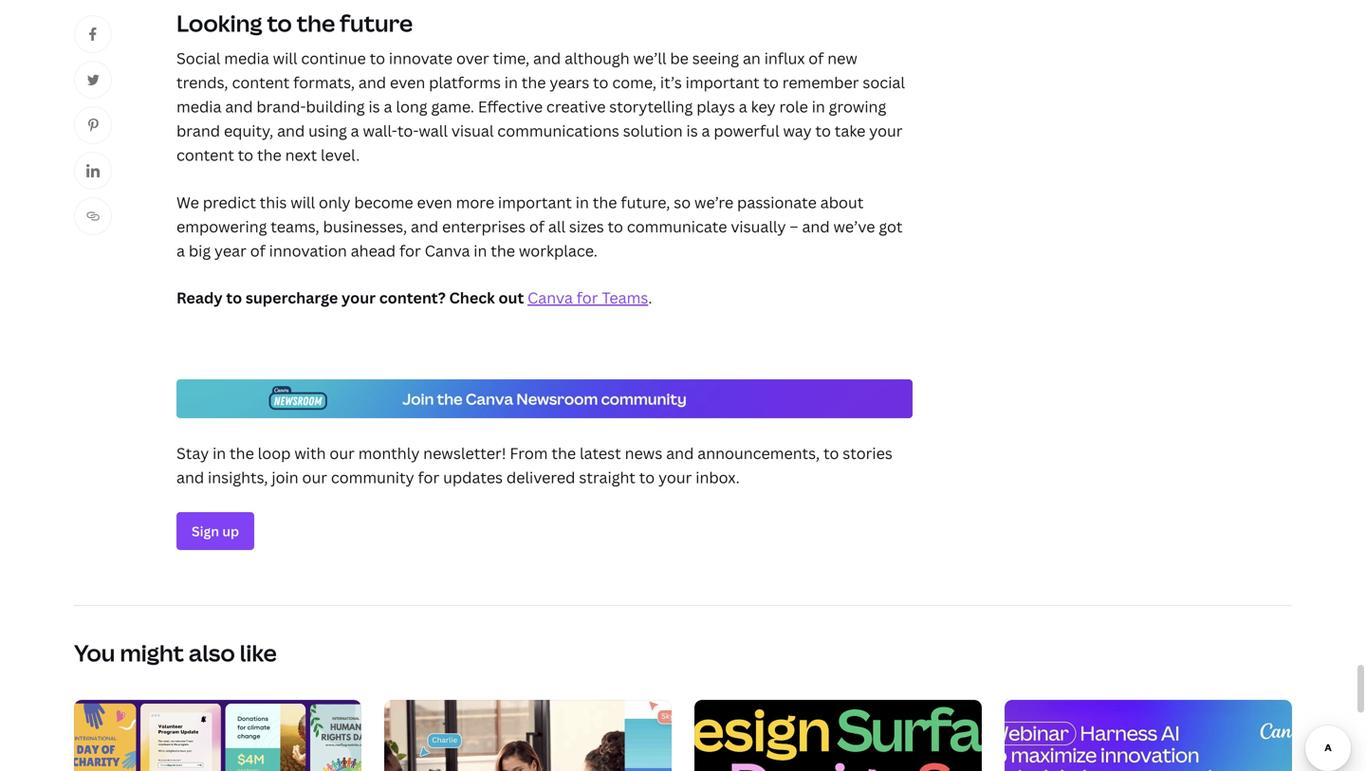 Task type: vqa. For each thing, say whether or not it's contained in the screenshot.
Elements button
no



Task type: locate. For each thing, give the bounding box(es) containing it.
year
[[215, 241, 247, 261]]

1 vertical spatial canva
[[528, 288, 573, 308]]

will
[[273, 48, 298, 68], [291, 192, 315, 212]]

from
[[510, 443, 548, 464]]

2 vertical spatial of
[[250, 241, 266, 261]]

enterprises
[[442, 216, 526, 237]]

using
[[309, 121, 347, 141]]

media up brand at the left top of page
[[177, 96, 222, 117]]

even left more
[[417, 192, 453, 212]]

important
[[686, 72, 760, 92], [498, 192, 572, 212]]

the down enterprises on the top
[[491, 241, 515, 261]]

formats,
[[293, 72, 355, 92]]

will up formats,
[[273, 48, 298, 68]]

newsletter!
[[424, 443, 506, 464]]

your right take at the right
[[870, 121, 903, 141]]

communicate
[[627, 216, 728, 237]]

to down although
[[593, 72, 609, 92]]

even inside "looking to the future social media will continue to innovate over time, and although we'll be seeing an influx of new trends, content formats, and even platforms in the years to come, it's important to remember social media and brand-building is a long game. effective creative storytelling plays a key role in growing brand equity, and using a wall-to-wall visual communications solution is a powerful way to take your content to the next level."
[[390, 72, 425, 92]]

in down time,
[[505, 72, 518, 92]]

0 vertical spatial content
[[232, 72, 290, 92]]

canva right the out
[[528, 288, 573, 308]]

long
[[396, 96, 428, 117]]

0 vertical spatial is
[[369, 96, 380, 117]]

0 vertical spatial of
[[809, 48, 824, 68]]

and right –
[[803, 216, 830, 237]]

0 vertical spatial media
[[224, 48, 269, 68]]

come,
[[613, 72, 657, 92]]

continue
[[301, 48, 366, 68]]

0 vertical spatial our
[[330, 443, 355, 464]]

passionate
[[738, 192, 817, 212]]

1 vertical spatial even
[[417, 192, 453, 212]]

in right stay
[[213, 443, 226, 464]]

1 horizontal spatial is
[[687, 121, 698, 141]]

to down news
[[640, 467, 655, 488]]

canva
[[425, 241, 470, 261], [528, 288, 573, 308]]

time,
[[493, 48, 530, 68]]

in down enterprises on the top
[[474, 241, 487, 261]]

the left next
[[257, 145, 282, 165]]

news
[[625, 443, 663, 464]]

effective
[[478, 96, 543, 117]]

powerful
[[714, 121, 780, 141]]

you
[[74, 638, 115, 669]]

the
[[297, 8, 335, 39], [522, 72, 546, 92], [257, 145, 282, 165], [593, 192, 617, 212], [491, 241, 515, 261], [230, 443, 254, 464], [552, 443, 576, 464]]

1 horizontal spatial important
[[686, 72, 760, 92]]

ahead
[[351, 241, 396, 261]]

1 vertical spatial of
[[530, 216, 545, 237]]

content down brand at the left top of page
[[177, 145, 234, 165]]

1 horizontal spatial media
[[224, 48, 269, 68]]

0 horizontal spatial your
[[342, 288, 376, 308]]

0 horizontal spatial canva
[[425, 241, 470, 261]]

the up continue at left
[[297, 8, 335, 39]]

of right year
[[250, 241, 266, 261]]

content
[[232, 72, 290, 92], [177, 145, 234, 165]]

announcements,
[[698, 443, 820, 464]]

and
[[534, 48, 561, 68], [359, 72, 386, 92], [225, 96, 253, 117], [277, 121, 305, 141], [411, 216, 439, 237], [803, 216, 830, 237], [667, 443, 694, 464], [177, 467, 204, 488]]

to down future
[[370, 48, 385, 68]]

your down news
[[659, 467, 692, 488]]

0 vertical spatial important
[[686, 72, 760, 92]]

and down stay
[[177, 467, 204, 488]]

important up plays on the right of the page
[[686, 72, 760, 92]]

canva down enterprises on the top
[[425, 241, 470, 261]]

for
[[400, 241, 421, 261], [577, 288, 599, 308], [418, 467, 440, 488]]

influx
[[765, 48, 805, 68]]

even up long
[[390, 72, 425, 92]]

join
[[272, 467, 299, 488]]

supercharge
[[246, 288, 338, 308]]

our
[[330, 443, 355, 464], [302, 467, 327, 488]]

2 horizontal spatial of
[[809, 48, 824, 68]]

to right the way
[[816, 121, 831, 141]]

the up "insights,"
[[230, 443, 254, 464]]

sign up
[[192, 523, 239, 541]]

big
[[189, 241, 211, 261]]

1 vertical spatial your
[[342, 288, 376, 308]]

2 horizontal spatial your
[[870, 121, 903, 141]]

inbox.
[[696, 467, 740, 488]]

important inside we predict this will only become even more important in the future, so we're passionate about empowering teams, businesses, and enterprises of all sizes to communicate visually – and we've got a big year of innovation ahead for canva in the workplace.
[[498, 192, 572, 212]]

social
[[863, 72, 906, 92]]

is
[[369, 96, 380, 117], [687, 121, 698, 141]]

of
[[809, 48, 824, 68], [530, 216, 545, 237], [250, 241, 266, 261]]

1 vertical spatial will
[[291, 192, 315, 212]]

more
[[456, 192, 495, 212]]

a
[[384, 96, 393, 117], [739, 96, 748, 117], [351, 121, 359, 141], [702, 121, 711, 141], [177, 241, 185, 261]]

0 horizontal spatial media
[[177, 96, 222, 117]]

it's
[[661, 72, 682, 92]]

a inside we predict this will only become even more important in the future, so we're passionate about empowering teams, businesses, and enterprises of all sizes to communicate visually – and we've got a big year of innovation ahead for canva in the workplace.
[[177, 241, 185, 261]]

canva for teams link
[[528, 288, 649, 308]]

to right looking
[[267, 8, 292, 39]]

0 vertical spatial your
[[870, 121, 903, 141]]

take
[[835, 121, 866, 141]]

in
[[505, 72, 518, 92], [812, 96, 826, 117], [576, 192, 589, 212], [474, 241, 487, 261], [213, 443, 226, 464]]

innovation
[[269, 241, 347, 261]]

of up remember
[[809, 48, 824, 68]]

your
[[870, 121, 903, 141], [342, 288, 376, 308], [659, 467, 692, 488]]

social
[[177, 48, 221, 68]]

equity,
[[224, 121, 274, 141]]

be
[[671, 48, 689, 68]]

communications
[[498, 121, 620, 141]]

0 horizontal spatial our
[[302, 467, 327, 488]]

for left teams
[[577, 288, 599, 308]]

loop
[[258, 443, 291, 464]]

important up all
[[498, 192, 572, 212]]

for inside we predict this will only become even more important in the future, so we're passionate about empowering teams, businesses, and enterprises of all sizes to communicate visually – and we've got a big year of innovation ahead for canva in the workplace.
[[400, 241, 421, 261]]

remember
[[783, 72, 860, 92]]

teams,
[[271, 216, 320, 237]]

is down plays on the right of the page
[[687, 121, 698, 141]]

and right news
[[667, 443, 694, 464]]

is up wall-
[[369, 96, 380, 117]]

0 vertical spatial even
[[390, 72, 425, 92]]

storytelling
[[610, 96, 693, 117]]

we predict this will only become even more important in the future, so we're passionate about empowering teams, businesses, and enterprises of all sizes to communicate visually – and we've got a big year of innovation ahead for canva in the workplace.
[[177, 192, 903, 261]]

check
[[449, 288, 495, 308]]

trends,
[[177, 72, 228, 92]]

your down ahead
[[342, 288, 376, 308]]

like
[[240, 638, 277, 669]]

teams
[[602, 288, 649, 308]]

community
[[331, 467, 414, 488]]

to-
[[398, 121, 419, 141]]

1 vertical spatial important
[[498, 192, 572, 212]]

1 vertical spatial our
[[302, 467, 327, 488]]

1 horizontal spatial your
[[659, 467, 692, 488]]

0 horizontal spatial of
[[250, 241, 266, 261]]

2 vertical spatial for
[[418, 467, 440, 488]]

1 vertical spatial is
[[687, 121, 698, 141]]

stay in the loop with our monthly newsletter! from the latest news and announcements, to stories and insights, join our community for updates delivered straight to your inbox.
[[177, 443, 893, 488]]

our right with at the bottom of the page
[[330, 443, 355, 464]]

canva inside we predict this will only become even more important in the future, so we're passionate about empowering teams, businesses, and enterprises of all sizes to communicate visually – and we've got a big year of innovation ahead for canva in the workplace.
[[425, 241, 470, 261]]

we've
[[834, 216, 876, 237]]

new
[[828, 48, 858, 68]]

next
[[285, 145, 317, 165]]

1 vertical spatial for
[[577, 288, 599, 308]]

a left big
[[177, 241, 185, 261]]

0 horizontal spatial important
[[498, 192, 572, 212]]

0 vertical spatial for
[[400, 241, 421, 261]]

0 vertical spatial canva
[[425, 241, 470, 261]]

to right sizes
[[608, 216, 624, 237]]

growing
[[829, 96, 887, 117]]

our down with at the bottom of the page
[[302, 467, 327, 488]]

years
[[550, 72, 590, 92]]

2 vertical spatial your
[[659, 467, 692, 488]]

0 vertical spatial will
[[273, 48, 298, 68]]

this
[[260, 192, 287, 212]]

of left all
[[530, 216, 545, 237]]

1 horizontal spatial canva
[[528, 288, 573, 308]]

will up teams,
[[291, 192, 315, 212]]

for right ahead
[[400, 241, 421, 261]]

content up "brand-"
[[232, 72, 290, 92]]

media down looking
[[224, 48, 269, 68]]

to left stories
[[824, 443, 840, 464]]

for down newsletter!
[[418, 467, 440, 488]]

to
[[267, 8, 292, 39], [370, 48, 385, 68], [593, 72, 609, 92], [764, 72, 779, 92], [816, 121, 831, 141], [238, 145, 254, 165], [608, 216, 624, 237], [226, 288, 242, 308], [824, 443, 840, 464], [640, 467, 655, 488]]

all
[[549, 216, 566, 237]]



Task type: describe. For each thing, give the bounding box(es) containing it.
stay
[[177, 443, 209, 464]]

–
[[790, 216, 799, 237]]

we
[[177, 192, 199, 212]]

plays
[[697, 96, 736, 117]]

level.
[[321, 145, 360, 165]]

also
[[189, 638, 235, 669]]

your inside stay in the loop with our monthly newsletter! from the latest news and announcements, to stories and insights, join our community for updates delivered straight to your inbox.
[[659, 467, 692, 488]]

will inside we predict this will only become even more important in the future, so we're passionate about empowering teams, businesses, and enterprises of all sizes to communicate visually – and we've got a big year of innovation ahead for canva in the workplace.
[[291, 192, 315, 212]]

monthly
[[359, 443, 420, 464]]

got
[[879, 216, 903, 237]]

wall
[[419, 121, 448, 141]]

a left long
[[384, 96, 393, 117]]

blue and purple banner saying join the canva newsroom community image
[[177, 380, 913, 418]]

0 horizontal spatial is
[[369, 96, 380, 117]]

content?
[[379, 288, 446, 308]]

updates
[[443, 467, 503, 488]]

solution
[[623, 121, 683, 141]]

insights,
[[208, 467, 268, 488]]

important inside "looking to the future social media will continue to innovate over time, and although we'll be seeing an influx of new trends, content formats, and even platforms in the years to come, it's important to remember social media and brand-building is a long game. effective creative storytelling plays a key role in growing brand equity, and using a wall-to-wall visual communications solution is a powerful way to take your content to the next level."
[[686, 72, 760, 92]]

and up the years
[[534, 48, 561, 68]]

out
[[499, 288, 524, 308]]

the up sizes
[[593, 192, 617, 212]]

1 horizontal spatial of
[[530, 216, 545, 237]]

a left wall-
[[351, 121, 359, 141]]

an
[[743, 48, 761, 68]]

building
[[306, 96, 365, 117]]

creative
[[547, 96, 606, 117]]

way
[[784, 121, 812, 141]]

to down equity,
[[238, 145, 254, 165]]

although
[[565, 48, 630, 68]]

workplace.
[[519, 241, 598, 261]]

your inside "looking to the future social media will continue to innovate over time, and although we'll be seeing an influx of new trends, content formats, and even platforms in the years to come, it's important to remember social media and brand-building is a long game. effective creative storytelling plays a key role in growing brand equity, and using a wall-to-wall visual communications solution is a powerful way to take your content to the next level."
[[870, 121, 903, 141]]

sign up link
[[177, 513, 254, 551]]

about
[[821, 192, 864, 212]]

even inside we predict this will only become even more important in the future, so we're passionate about empowering teams, businesses, and enterprises of all sizes to communicate visually – and we've got a big year of innovation ahead for canva in the workplace.
[[417, 192, 453, 212]]

we're
[[695, 192, 734, 212]]

ready
[[177, 288, 223, 308]]

and down "brand-"
[[277, 121, 305, 141]]

to up 'key' on the right
[[764, 72, 779, 92]]

straight
[[579, 467, 636, 488]]

wall-
[[363, 121, 398, 141]]

1 vertical spatial media
[[177, 96, 222, 117]]

future
[[340, 8, 413, 39]]

a down plays on the right of the page
[[702, 121, 711, 141]]

in inside stay in the loop with our monthly newsletter! from the latest news and announcements, to stories and insights, join our community for updates delivered straight to your inbox.
[[213, 443, 226, 464]]

we'll
[[634, 48, 667, 68]]

delivered
[[507, 467, 576, 488]]

businesses,
[[323, 216, 407, 237]]

a left 'key' on the right
[[739, 96, 748, 117]]

with
[[295, 443, 326, 464]]

only
[[319, 192, 351, 212]]

in up sizes
[[576, 192, 589, 212]]

role
[[780, 96, 809, 117]]

key
[[751, 96, 776, 117]]

sizes
[[569, 216, 604, 237]]

ready to supercharge your content? check out canva for teams .
[[177, 288, 653, 308]]

predict
[[203, 192, 256, 212]]

to inside we predict this will only become even more important in the future, so we're passionate about empowering teams, businesses, and enterprises of all sizes to communicate visually – and we've got a big year of innovation ahead for canva in the workplace.
[[608, 216, 624, 237]]

and up building
[[359, 72, 386, 92]]

seeing
[[693, 48, 740, 68]]

latest
[[580, 443, 622, 464]]

looking
[[177, 8, 263, 39]]

1 horizontal spatial our
[[330, 443, 355, 464]]

looking to the future social media will continue to innovate over time, and although we'll be seeing an influx of new trends, content formats, and even platforms in the years to come, it's important to remember social media and brand-building is a long game. effective creative storytelling plays a key role in growing brand equity, and using a wall-to-wall visual communications solution is a powerful way to take your content to the next level.
[[177, 8, 906, 165]]

will inside "looking to the future social media will continue to innovate over time, and although we'll be seeing an influx of new trends, content formats, and even platforms in the years to come, it's important to remember social media and brand-building is a long game. effective creative storytelling plays a key role in growing brand equity, and using a wall-to-wall visual communications solution is a powerful way to take your content to the next level."
[[273, 48, 298, 68]]

brand-
[[257, 96, 306, 117]]

become
[[354, 192, 414, 212]]

to right ready
[[226, 288, 242, 308]]

might
[[120, 638, 184, 669]]

brand
[[177, 121, 220, 141]]

empowering
[[177, 216, 267, 237]]

for inside stay in the loop with our monthly newsletter! from the latest news and announcements, to stories and insights, join our community for updates delivered straight to your inbox.
[[418, 467, 440, 488]]

and down become
[[411, 216, 439, 237]]

so
[[674, 192, 691, 212]]

innovate
[[389, 48, 453, 68]]

over
[[457, 48, 489, 68]]

game.
[[431, 96, 475, 117]]

sign
[[192, 523, 219, 541]]

the down time,
[[522, 72, 546, 92]]

and up equity,
[[225, 96, 253, 117]]

in down remember
[[812, 96, 826, 117]]

stories
[[843, 443, 893, 464]]

of inside "looking to the future social media will continue to innovate over time, and although we'll be seeing an influx of new trends, content formats, and even platforms in the years to come, it's important to remember social media and brand-building is a long game. effective creative storytelling plays a key role in growing brand equity, and using a wall-to-wall visual communications solution is a powerful way to take your content to the next level."
[[809, 48, 824, 68]]

future,
[[621, 192, 671, 212]]

visual
[[452, 121, 494, 141]]

1 vertical spatial content
[[177, 145, 234, 165]]

the up the delivered
[[552, 443, 576, 464]]

.
[[649, 288, 653, 308]]

up
[[222, 523, 239, 541]]

visually
[[731, 216, 787, 237]]

platforms
[[429, 72, 501, 92]]

you might also like
[[74, 638, 277, 669]]



